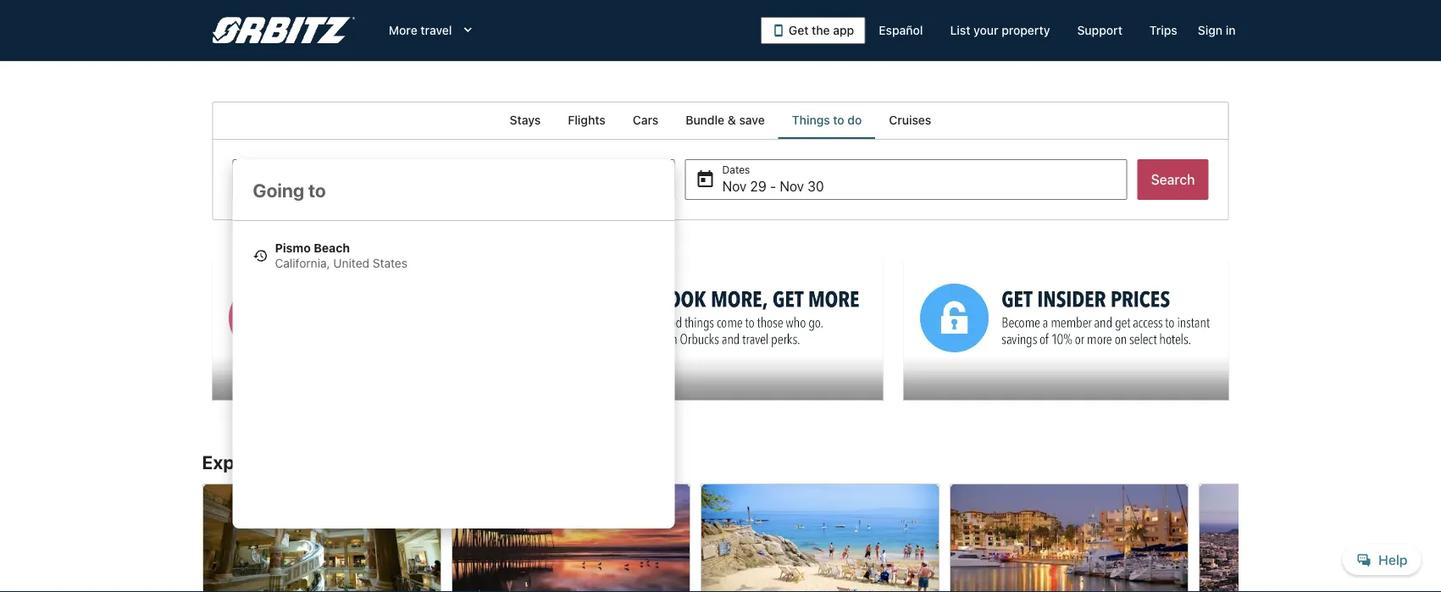 Task type: describe. For each thing, give the bounding box(es) containing it.
español button
[[865, 15, 937, 46]]

property
[[1002, 23, 1050, 37]]

support
[[1077, 23, 1123, 37]]

-
[[770, 178, 776, 194]]

app
[[833, 23, 854, 37]]

united
[[333, 256, 369, 270]]

1 nov from the left
[[722, 178, 747, 194]]

bundle & save link
[[672, 102, 779, 139]]

sign in button
[[1191, 15, 1243, 46]]

travel
[[421, 23, 452, 37]]

show next card image
[[1229, 569, 1250, 589]]

beach
[[314, 241, 350, 255]]

pismo beach featuring a sunset, views and tropical scenes image
[[451, 484, 690, 592]]

29
[[750, 178, 767, 194]]

to
[[833, 113, 845, 127]]

sign
[[1198, 23, 1223, 37]]

flights
[[568, 113, 606, 127]]

&
[[728, 113, 736, 127]]

list your property
[[950, 23, 1050, 37]]

download the app button image
[[772, 24, 786, 37]]

show previous card image
[[192, 569, 212, 589]]

bundle
[[686, 113, 725, 127]]

get the app link
[[761, 17, 865, 44]]

save
[[739, 113, 765, 127]]

pismo beach california, united states
[[275, 241, 408, 270]]

español
[[879, 23, 923, 37]]

cruises link
[[876, 102, 945, 139]]

pismo
[[275, 241, 311, 255]]

las vegas featuring interior views image
[[202, 484, 441, 592]]

explore stays in trending destinations
[[202, 451, 528, 473]]

2 nov from the left
[[780, 178, 804, 194]]

more
[[389, 23, 418, 37]]

stays
[[271, 451, 318, 473]]

explore
[[202, 451, 267, 473]]

the
[[812, 23, 830, 37]]

do
[[848, 113, 862, 127]]

tab list inside explore stays in trending destinations main content
[[212, 102, 1229, 139]]

puerto vallarta showing a beach, general coastal views and kayaking or canoeing image
[[700, 484, 939, 592]]

trending
[[342, 451, 416, 473]]

california,
[[275, 256, 330, 270]]

Going to text field
[[233, 159, 675, 220]]

stays link
[[496, 102, 554, 139]]

cars
[[633, 113, 659, 127]]



Task type: locate. For each thing, give the bounding box(es) containing it.
things to do
[[792, 113, 862, 127]]

in inside dropdown button
[[1226, 23, 1236, 37]]

sign in
[[1198, 23, 1236, 37]]

30
[[808, 178, 824, 194]]

flights link
[[554, 102, 619, 139]]

more travel button
[[375, 15, 489, 46]]

nov right -
[[780, 178, 804, 194]]

0 horizontal spatial in
[[322, 451, 338, 473]]

get
[[789, 23, 809, 37]]

in right stays
[[322, 451, 338, 473]]

stays
[[510, 113, 541, 127]]

list your property link
[[937, 15, 1064, 46]]

in
[[1226, 23, 1236, 37], [322, 451, 338, 473]]

explore stays in trending destinations main content
[[0, 102, 1442, 592]]

bundle & save
[[686, 113, 765, 127]]

nov
[[722, 178, 747, 194], [780, 178, 804, 194]]

small image
[[253, 248, 268, 264]]

list
[[950, 23, 971, 37]]

search
[[1151, 172, 1195, 188]]

more travel
[[389, 23, 452, 37]]

0 vertical spatial in
[[1226, 23, 1236, 37]]

1 horizontal spatial nov
[[780, 178, 804, 194]]

1 horizontal spatial in
[[1226, 23, 1236, 37]]

nov 29 - nov 30 button
[[685, 159, 1128, 200]]

0 horizontal spatial nov
[[722, 178, 747, 194]]

nov 29 - nov 30
[[722, 178, 824, 194]]

trips
[[1150, 23, 1178, 37]]

marina cabo san lucas which includes a marina, a coastal town and night scenes image
[[950, 484, 1189, 592]]

tab list containing stays
[[212, 102, 1229, 139]]

your
[[974, 23, 999, 37]]

support link
[[1064, 15, 1136, 46]]

orbitz logo image
[[212, 17, 355, 44]]

1 vertical spatial in
[[322, 451, 338, 473]]

in right sign at the right top of page
[[1226, 23, 1236, 37]]

get the app
[[789, 23, 854, 37]]

opens in a new window image
[[211, 261, 227, 277]]

search button
[[1138, 159, 1209, 200]]

nov left '29'
[[722, 178, 747, 194]]

cars link
[[619, 102, 672, 139]]

cruises
[[889, 113, 932, 127]]

things
[[792, 113, 830, 127]]

destinations
[[420, 451, 528, 473]]

states
[[373, 256, 408, 270]]

things to do link
[[779, 102, 876, 139]]

trips link
[[1136, 15, 1191, 46]]

tab list
[[212, 102, 1229, 139]]

in inside main content
[[322, 451, 338, 473]]



Task type: vqa. For each thing, say whether or not it's contained in the screenshot.
30
yes



